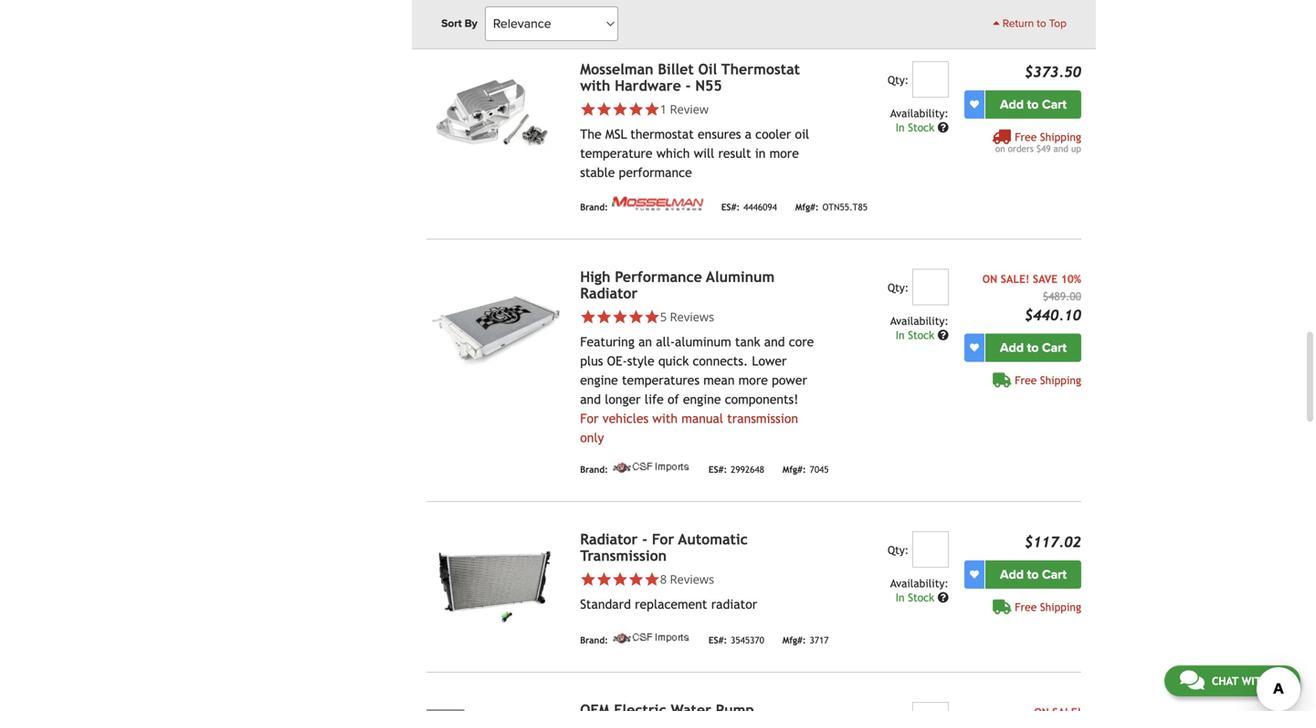 Task type: locate. For each thing, give the bounding box(es) containing it.
0 vertical spatial and
[[1054, 143, 1068, 154]]

to left 'top'
[[1037, 17, 1046, 30]]

comments image
[[1180, 669, 1204, 691]]

star image
[[628, 101, 644, 117], [644, 101, 660, 117], [580, 309, 596, 325], [612, 309, 628, 325], [580, 572, 596, 588], [644, 572, 660, 588]]

2 availability: from the top
[[890, 314, 949, 327]]

stock
[[908, 121, 934, 134], [908, 329, 934, 341], [908, 591, 934, 604]]

return to top link
[[993, 16, 1067, 32]]

1 review link down mosselman billet oil thermostat with hardware - n55
[[660, 101, 709, 117]]

1 vertical spatial free shipping
[[1015, 601, 1081, 614]]

1 vertical spatial reviews
[[670, 571, 714, 588]]

10%
[[1061, 272, 1081, 285]]

0 vertical spatial cart
[[1042, 97, 1067, 112]]

1 cart from the top
[[1042, 97, 1067, 112]]

1 csf - corporate logo image from the top
[[612, 462, 690, 473]]

cart down $117.02
[[1042, 567, 1067, 582]]

1 vertical spatial add to cart
[[1000, 340, 1067, 356]]

add to wish list image for $117.02
[[970, 570, 979, 579]]

2 reviews from the top
[[670, 571, 714, 588]]

2 vertical spatial with
[[1242, 675, 1269, 688]]

hardware
[[615, 77, 681, 94]]

save
[[1033, 272, 1058, 285]]

availability:
[[890, 107, 949, 119], [890, 314, 949, 327], [890, 577, 949, 590]]

reviews for for
[[670, 571, 714, 588]]

and up lower at the right
[[764, 335, 785, 349]]

free down $117.02
[[1015, 601, 1037, 614]]

1 vertical spatial add
[[1000, 340, 1024, 356]]

1 horizontal spatial for
[[652, 531, 674, 548]]

0 horizontal spatial and
[[580, 392, 601, 407]]

2 vertical spatial shipping
[[1040, 601, 1081, 614]]

1 question circle image from the top
[[938, 122, 949, 133]]

1 free from the top
[[1015, 130, 1037, 143]]

in
[[755, 146, 766, 161]]

3 add to cart from the top
[[1000, 567, 1067, 582]]

for up the only
[[580, 411, 599, 426]]

1 vertical spatial more
[[739, 373, 768, 388]]

1 vertical spatial engine
[[683, 392, 721, 407]]

add to cart up free shipping on orders $49 and up
[[1000, 97, 1067, 112]]

longer
[[605, 392, 641, 407]]

in for $117.02
[[896, 591, 905, 604]]

0 vertical spatial free
[[1015, 130, 1037, 143]]

csf - corporate logo image
[[612, 462, 690, 473], [612, 633, 690, 644]]

0 vertical spatial more
[[770, 146, 799, 161]]

stable
[[580, 165, 615, 180]]

1 in stock from the top
[[896, 121, 938, 134]]

0 vertical spatial in
[[896, 121, 905, 134]]

1 add to cart from the top
[[1000, 97, 1067, 112]]

0 vertical spatial shipping
[[1040, 130, 1081, 143]]

1 shipping from the top
[[1040, 130, 1081, 143]]

and for core
[[764, 335, 785, 349]]

0 vertical spatial radiator
[[580, 285, 638, 302]]

0 vertical spatial availability:
[[890, 107, 949, 119]]

0 vertical spatial free shipping
[[1015, 374, 1081, 387]]

1 horizontal spatial more
[[770, 146, 799, 161]]

0 horizontal spatial for
[[580, 411, 599, 426]]

shipping right orders
[[1040, 130, 1081, 143]]

2 vertical spatial cart
[[1042, 567, 1067, 582]]

0 vertical spatial in stock
[[896, 121, 938, 134]]

brand: down stable
[[580, 202, 608, 212]]

engine down plus
[[580, 373, 618, 388]]

3 cart from the top
[[1042, 567, 1067, 582]]

question circle image for on sale!                         save 10%
[[938, 330, 949, 340]]

free
[[1015, 130, 1037, 143], [1015, 374, 1037, 387], [1015, 601, 1037, 614]]

mfg#: left 3717
[[783, 635, 806, 646]]

0 vertical spatial stock
[[908, 121, 934, 134]]

cart for $117.02
[[1042, 567, 1067, 582]]

0 vertical spatial -
[[686, 77, 691, 94]]

0 vertical spatial mfg#:
[[795, 202, 819, 212]]

csf - corporate logo image down vehicles
[[612, 462, 690, 473]]

0 horizontal spatial -
[[642, 531, 647, 548]]

cart down $440.10
[[1042, 340, 1067, 356]]

add to cart
[[1000, 97, 1067, 112], [1000, 340, 1067, 356], [1000, 567, 1067, 582]]

2 stock from the top
[[908, 329, 934, 341]]

by
[[465, 17, 477, 30]]

radiator - for automatic transmission link
[[580, 531, 748, 564]]

and inside free shipping on orders $49 and up
[[1054, 143, 1068, 154]]

1 horizontal spatial with
[[652, 411, 678, 426]]

question circle image
[[938, 122, 949, 133], [938, 330, 949, 340]]

free down $440.10
[[1015, 374, 1037, 387]]

to
[[1037, 17, 1046, 30], [1027, 97, 1039, 112], [1027, 340, 1039, 356], [1027, 567, 1039, 582]]

0 horizontal spatial engine
[[580, 373, 618, 388]]

for
[[580, 411, 599, 426], [652, 531, 674, 548]]

1 stock from the top
[[908, 121, 934, 134]]

mfg#: left otn55.t85
[[795, 202, 819, 212]]

1 8 reviews link from the left
[[580, 571, 816, 588]]

1 vertical spatial radiator
[[580, 531, 638, 548]]

radiator inside high performance aluminum radiator
[[580, 285, 638, 302]]

brand: down the only
[[580, 464, 608, 475]]

oil
[[698, 61, 717, 77]]

0 vertical spatial reviews
[[670, 309, 714, 325]]

all-
[[656, 335, 675, 349]]

to down $117.02
[[1027, 567, 1039, 582]]

more
[[770, 146, 799, 161], [739, 373, 768, 388]]

in stock for $373.50
[[896, 121, 938, 134]]

2 vertical spatial and
[[580, 392, 601, 407]]

0 vertical spatial add to cart
[[1000, 97, 1067, 112]]

2 vertical spatial availability:
[[890, 577, 949, 590]]

2 free shipping from the top
[[1015, 601, 1081, 614]]

1
[[660, 101, 667, 117]]

3545370
[[731, 635, 764, 646]]

2 vertical spatial add to cart button
[[985, 561, 1081, 589]]

to inside return to top link
[[1037, 17, 1046, 30]]

and left up
[[1054, 143, 1068, 154]]

2 add to cart button from the top
[[985, 334, 1081, 362]]

return
[[1003, 17, 1034, 30]]

-
[[686, 77, 691, 94], [642, 531, 647, 548]]

qty: for $373.50
[[888, 73, 909, 86]]

2 horizontal spatial with
[[1242, 675, 1269, 688]]

1 qty: from the top
[[888, 73, 909, 86]]

2 vertical spatial stock
[[908, 591, 934, 604]]

1 vertical spatial cart
[[1042, 340, 1067, 356]]

2 1 review link from the left
[[660, 101, 709, 117]]

shipping down $440.10
[[1040, 374, 1081, 387]]

for inside radiator - for automatic transmission
[[652, 531, 674, 548]]

1 vertical spatial availability:
[[890, 314, 949, 327]]

1 vertical spatial in
[[896, 329, 905, 341]]

3 brand: from the top
[[580, 635, 608, 646]]

1 horizontal spatial engine
[[683, 392, 721, 407]]

0 vertical spatial question circle image
[[938, 122, 949, 133]]

0 vertical spatial add to cart button
[[985, 90, 1081, 119]]

es#: left 3545370
[[709, 635, 727, 646]]

1 vertical spatial mfg#:
[[783, 464, 806, 475]]

1 vertical spatial csf - corporate logo image
[[612, 633, 690, 644]]

to for add to cart button related to $117.02
[[1027, 567, 1039, 582]]

2 vertical spatial es#:
[[709, 635, 727, 646]]

radiator up featuring
[[580, 285, 638, 302]]

1 vertical spatial in stock
[[896, 329, 938, 341]]

add to cart for $117.02
[[1000, 567, 1067, 582]]

5 reviews link
[[580, 309, 816, 325], [660, 309, 714, 325]]

1 reviews from the top
[[670, 309, 714, 325]]

question circle image
[[938, 592, 949, 603]]

8 reviews
[[660, 571, 714, 588]]

top
[[1049, 17, 1067, 30]]

in stock for on sale!                         save 10%
[[896, 329, 938, 341]]

featuring an all-aluminum tank and core plus oe-style quick connects. lower engine temperatures mean more power and longer life of engine components! for vehicles with manual transmission only
[[580, 335, 814, 445]]

1 vertical spatial -
[[642, 531, 647, 548]]

csf - corporate logo image down standard replacement radiator
[[612, 633, 690, 644]]

1 brand: from the top
[[580, 202, 608, 212]]

mfg#: 7045
[[783, 464, 829, 475]]

with down "of"
[[652, 411, 678, 426]]

in for $373.50
[[896, 121, 905, 134]]

reviews for aluminum
[[670, 309, 714, 325]]

1 review link down n55
[[580, 101, 816, 117]]

3 add to cart button from the top
[[985, 561, 1081, 589]]

1 add to wish list image from the top
[[970, 100, 979, 109]]

to up free shipping on orders $49 and up
[[1027, 97, 1039, 112]]

1 radiator from the top
[[580, 285, 638, 302]]

2 csf - corporate logo image from the top
[[612, 633, 690, 644]]

with
[[580, 77, 610, 94], [652, 411, 678, 426], [1242, 675, 1269, 688]]

0 vertical spatial add to wish list image
[[970, 100, 979, 109]]

reviews up 'aluminum'
[[670, 309, 714, 325]]

cart
[[1042, 97, 1067, 112], [1042, 340, 1067, 356], [1042, 567, 1067, 582]]

3 availability: from the top
[[890, 577, 949, 590]]

temperatures
[[622, 373, 700, 388]]

0 horizontal spatial more
[[739, 373, 768, 388]]

1 vertical spatial add to wish list image
[[970, 570, 979, 579]]

with left us
[[1242, 675, 1269, 688]]

the
[[580, 127, 601, 141]]

2 vertical spatial add to cart
[[1000, 567, 1067, 582]]

life
[[645, 392, 664, 407]]

add to cart down $117.02
[[1000, 567, 1067, 582]]

in stock
[[896, 121, 938, 134], [896, 329, 938, 341], [896, 591, 938, 604]]

manual
[[682, 411, 723, 426]]

2 horizontal spatial and
[[1054, 143, 1068, 154]]

high performance aluminum radiator
[[580, 268, 775, 302]]

add to cart button down $117.02
[[985, 561, 1081, 589]]

more up components!
[[739, 373, 768, 388]]

es#: 4446094
[[721, 202, 777, 212]]

2 in from the top
[[896, 329, 905, 341]]

2 in stock from the top
[[896, 329, 938, 341]]

8
[[660, 571, 667, 588]]

2 vertical spatial in
[[896, 591, 905, 604]]

1 vertical spatial brand:
[[580, 464, 608, 475]]

free shipping down $440.10
[[1015, 374, 1081, 387]]

performance
[[619, 165, 692, 180]]

2 question circle image from the top
[[938, 330, 949, 340]]

a
[[745, 127, 752, 141]]

free inside free shipping on orders $49 and up
[[1015, 130, 1037, 143]]

3717
[[810, 635, 829, 646]]

for inside featuring an all-aluminum tank and core plus oe-style quick connects. lower engine temperatures mean more power and longer life of engine components! for vehicles with manual transmission only
[[580, 411, 599, 426]]

shipping
[[1040, 130, 1081, 143], [1040, 374, 1081, 387], [1040, 601, 1081, 614]]

3 add from the top
[[1000, 567, 1024, 582]]

1 availability: from the top
[[890, 107, 949, 119]]

replacement
[[635, 597, 707, 612]]

1 review link
[[580, 101, 816, 117], [660, 101, 709, 117]]

brand: for transmission
[[580, 635, 608, 646]]

8 reviews link
[[580, 571, 816, 588], [660, 571, 714, 588]]

add to cart button
[[985, 90, 1081, 119], [985, 334, 1081, 362], [985, 561, 1081, 589]]

0 vertical spatial es#:
[[721, 202, 740, 212]]

vehicles
[[602, 411, 649, 426]]

star image
[[580, 101, 596, 117], [596, 101, 612, 117], [612, 101, 628, 117], [596, 309, 612, 325], [628, 309, 644, 325], [644, 309, 660, 325], [596, 572, 612, 588], [612, 572, 628, 588], [628, 572, 644, 588]]

engine up manual
[[683, 392, 721, 407]]

connects.
[[693, 354, 748, 368]]

2 vertical spatial qty:
[[888, 544, 909, 556]]

1 vertical spatial with
[[652, 411, 678, 426]]

shipping down $117.02
[[1040, 601, 1081, 614]]

1 vertical spatial free
[[1015, 374, 1037, 387]]

brand: down standard
[[580, 635, 608, 646]]

stock for $373.50
[[908, 121, 934, 134]]

1 in from the top
[[896, 121, 905, 134]]

1 horizontal spatial and
[[764, 335, 785, 349]]

3 stock from the top
[[908, 591, 934, 604]]

es#:
[[721, 202, 740, 212], [709, 464, 727, 475], [709, 635, 727, 646]]

radiator
[[580, 285, 638, 302], [580, 531, 638, 548]]

1 vertical spatial and
[[764, 335, 785, 349]]

n55
[[695, 77, 722, 94]]

free shipping down $117.02
[[1015, 601, 1081, 614]]

mfg#: left the 7045
[[783, 464, 806, 475]]

more down the cooler
[[770, 146, 799, 161]]

2 add to wish list image from the top
[[970, 570, 979, 579]]

billet
[[658, 61, 694, 77]]

reviews right 8
[[670, 571, 714, 588]]

the msl thermostat ensures a cooler oil temperature which will result in more stable performance
[[580, 127, 809, 180]]

csf - corporate logo image for radiator
[[612, 462, 690, 473]]

2 vertical spatial add
[[1000, 567, 1024, 582]]

3 in from the top
[[896, 591, 905, 604]]

in
[[896, 121, 905, 134], [896, 329, 905, 341], [896, 591, 905, 604]]

cart down $373.50
[[1042, 97, 1067, 112]]

0 vertical spatial for
[[580, 411, 599, 426]]

0 vertical spatial with
[[580, 77, 610, 94]]

2 vertical spatial mfg#:
[[783, 635, 806, 646]]

add to cart down $440.10
[[1000, 340, 1067, 356]]

es#3545370 - 3717 - radiator - for automatic transmission  - standard replacement radiator - csf - bmw image
[[427, 531, 565, 635]]

es#: left 2992648
[[709, 464, 727, 475]]

add to cart button down $440.10
[[985, 334, 1081, 362]]

transmission
[[727, 411, 798, 426]]

es#: left the 4446094
[[721, 202, 740, 212]]

3 in stock from the top
[[896, 591, 938, 604]]

up
[[1071, 143, 1081, 154]]

availability: for $373.50
[[890, 107, 949, 119]]

0 vertical spatial csf - corporate logo image
[[612, 462, 690, 473]]

mfg#: for mosselman billet oil thermostat with hardware - n55
[[795, 202, 819, 212]]

1 vertical spatial question circle image
[[938, 330, 949, 340]]

1 vertical spatial add to cart button
[[985, 334, 1081, 362]]

0 vertical spatial brand:
[[580, 202, 608, 212]]

msl
[[605, 127, 627, 141]]

3 qty: from the top
[[888, 544, 909, 556]]

1 vertical spatial stock
[[908, 329, 934, 341]]

2 vertical spatial in stock
[[896, 591, 938, 604]]

2 vertical spatial free
[[1015, 601, 1037, 614]]

radiator up standard
[[580, 531, 638, 548]]

more inside featuring an all-aluminum tank and core plus oe-style quick connects. lower engine temperatures mean more power and longer life of engine components! for vehicles with manual transmission only
[[739, 373, 768, 388]]

with inside mosselman billet oil thermostat with hardware - n55
[[580, 77, 610, 94]]

with up the
[[580, 77, 610, 94]]

availability: for $117.02
[[890, 577, 949, 590]]

2 add to cart from the top
[[1000, 340, 1067, 356]]

1 vertical spatial for
[[652, 531, 674, 548]]

free right on
[[1015, 130, 1037, 143]]

0 vertical spatial add
[[1000, 97, 1024, 112]]

and left longer
[[580, 392, 601, 407]]

plus
[[580, 354, 603, 368]]

0 vertical spatial qty:
[[888, 73, 909, 86]]

in for on sale!                         save 10%
[[896, 329, 905, 341]]

1 horizontal spatial -
[[686, 77, 691, 94]]

0 horizontal spatial with
[[580, 77, 610, 94]]

1 add from the top
[[1000, 97, 1024, 112]]

add to cart button up free shipping on orders $49 and up
[[985, 90, 1081, 119]]

2 qty: from the top
[[888, 281, 909, 294]]

1 vertical spatial qty:
[[888, 281, 909, 294]]

1 add to cart button from the top
[[985, 90, 1081, 119]]

cart for $373.50
[[1042, 97, 1067, 112]]

core
[[789, 335, 814, 349]]

2 vertical spatial brand:
[[580, 635, 608, 646]]

on
[[982, 272, 997, 285]]

to down $440.10
[[1027, 340, 1039, 356]]

mfg#:
[[795, 202, 819, 212], [783, 464, 806, 475], [783, 635, 806, 646]]

None number field
[[912, 61, 949, 98], [912, 269, 949, 305], [912, 531, 949, 568], [912, 702, 949, 711], [912, 61, 949, 98], [912, 269, 949, 305], [912, 531, 949, 568], [912, 702, 949, 711]]

add to wish list image
[[970, 100, 979, 109], [970, 570, 979, 579]]

1 vertical spatial shipping
[[1040, 374, 1081, 387]]

2 radiator from the top
[[580, 531, 638, 548]]

for up 8
[[652, 531, 674, 548]]

orders
[[1008, 143, 1034, 154]]



Task type: vqa. For each thing, say whether or not it's contained in the screenshot.
the middle the Parts
no



Task type: describe. For each thing, give the bounding box(es) containing it.
$117.02
[[1025, 534, 1081, 551]]

review
[[670, 101, 709, 117]]

only
[[580, 430, 604, 445]]

$489.00
[[1043, 290, 1081, 303]]

es#: 2992648
[[709, 464, 764, 475]]

availability: for on sale!                         save 10%
[[890, 314, 949, 327]]

add to wish list image
[[970, 343, 979, 352]]

standard
[[580, 597, 631, 612]]

standard replacement radiator
[[580, 597, 757, 612]]

7045
[[810, 464, 829, 475]]

otn55.t85
[[822, 202, 868, 212]]

- inside radiator - for automatic transmission
[[642, 531, 647, 548]]

add to cart for $373.50
[[1000, 97, 1067, 112]]

1 5 reviews link from the left
[[580, 309, 816, 325]]

2 cart from the top
[[1042, 340, 1067, 356]]

2 8 reviews link from the left
[[660, 571, 714, 588]]

2 5 reviews link from the left
[[660, 309, 714, 325]]

performance
[[615, 268, 702, 285]]

aluminum
[[706, 268, 775, 285]]

lower
[[752, 354, 787, 368]]

brand: for with
[[580, 202, 608, 212]]

which
[[656, 146, 690, 161]]

1 free shipping from the top
[[1015, 374, 1081, 387]]

$440.10
[[1025, 307, 1081, 324]]

automatic
[[678, 531, 748, 548]]

add to wish list image for $373.50
[[970, 100, 979, 109]]

stock for on sale!                         save 10%
[[908, 329, 934, 341]]

quick
[[658, 354, 689, 368]]

2992648
[[731, 464, 764, 475]]

2 brand: from the top
[[580, 464, 608, 475]]

cooler
[[755, 127, 791, 141]]

mfg#: for high performance aluminum radiator
[[783, 464, 806, 475]]

on sale!                         save 10% $489.00 $440.10
[[982, 272, 1081, 324]]

csf - corporate logo image for automatic
[[612, 633, 690, 644]]

mosselman turbosystems - corporate logo image
[[612, 197, 703, 210]]

es#: for with
[[721, 202, 740, 212]]

stock for $117.02
[[908, 591, 934, 604]]

mfg#: otn55.t85
[[795, 202, 868, 212]]

5 reviews
[[660, 309, 714, 325]]

high performance aluminum radiator link
[[580, 268, 775, 302]]

mfg#: for radiator - for automatic transmission
[[783, 635, 806, 646]]

in stock for $117.02
[[896, 591, 938, 604]]

thermostat
[[721, 61, 800, 77]]

3 shipping from the top
[[1040, 601, 1081, 614]]

on
[[995, 143, 1005, 154]]

chat
[[1212, 675, 1238, 688]]

power
[[772, 373, 807, 388]]

qty: for on sale!                         save 10%
[[888, 281, 909, 294]]

es#: for transmission
[[709, 635, 727, 646]]

to for second add to cart button from the bottom of the page
[[1027, 340, 1039, 356]]

radiator inside radiator - for automatic transmission
[[580, 531, 638, 548]]

add for $373.50
[[1000, 97, 1024, 112]]

caret up image
[[993, 17, 1000, 28]]

radiator
[[711, 597, 757, 612]]

us
[[1272, 675, 1285, 688]]

- inside mosselman billet oil thermostat with hardware - n55
[[686, 77, 691, 94]]

featuring
[[580, 335, 635, 349]]

3 free from the top
[[1015, 601, 1037, 614]]

temperature
[[580, 146, 653, 161]]

1 1 review link from the left
[[580, 101, 816, 117]]

components!
[[725, 392, 799, 407]]

1 vertical spatial es#:
[[709, 464, 727, 475]]

result
[[718, 146, 751, 161]]

aluminum
[[675, 335, 731, 349]]

shipping inside free shipping on orders $49 and up
[[1040, 130, 1081, 143]]

mfg#: 3717
[[783, 635, 829, 646]]

radiator - for automatic transmission
[[580, 531, 748, 564]]

add to cart button for $373.50
[[985, 90, 1081, 119]]

es#4446094 - otn55.t85 - mosselman billet oil thermostat with hardware - n55 - the msl thermostat ensures a cooler oil temperature which will result in more stable performance - mosselman turbosystems - bmw image
[[427, 61, 565, 165]]

mean
[[703, 373, 735, 388]]

4446094
[[744, 202, 777, 212]]

sale!
[[1001, 272, 1030, 285]]

0 vertical spatial engine
[[580, 373, 618, 388]]

of
[[668, 392, 679, 407]]

es#2992648 - 7045 - high performance aluminum radiator - featuring an all-aluminum tank and core plus oe-style quick connects. lower engine temperatures mean more power and longer life of engine components! - csf - bmw image
[[427, 269, 565, 373]]

return to top
[[1000, 17, 1067, 30]]

es#2622808 - 11517632426 - oem electric water pump - made in germany, oem vdo - not aftermarket. n54 and n55 engines are prone to water pump failure - replace every 60,000 miles. - vdo - bmw image
[[427, 702, 565, 711]]

sort by
[[441, 17, 477, 30]]

$373.50
[[1025, 63, 1081, 80]]

add to cart button for $117.02
[[985, 561, 1081, 589]]

with inside featuring an all-aluminum tank and core plus oe-style quick connects. lower engine temperatures mean more power and longer life of engine components! for vehicles with manual transmission only
[[652, 411, 678, 426]]

2 add from the top
[[1000, 340, 1024, 356]]

2 shipping from the top
[[1040, 374, 1081, 387]]

es#: 3545370
[[709, 635, 764, 646]]

high
[[580, 268, 610, 285]]

mosselman billet oil thermostat with hardware - n55 link
[[580, 61, 800, 94]]

transmission
[[580, 547, 667, 564]]

more inside the msl thermostat ensures a cooler oil temperature which will result in more stable performance
[[770, 146, 799, 161]]

mosselman billet oil thermostat with hardware - n55
[[580, 61, 800, 94]]

style
[[627, 354, 654, 368]]

oe-
[[607, 354, 627, 368]]

qty: for $117.02
[[888, 544, 909, 556]]

sort
[[441, 17, 462, 30]]

free shipping on orders $49 and up
[[995, 130, 1081, 154]]

to for add to cart button for $373.50
[[1027, 97, 1039, 112]]

1 review
[[660, 101, 709, 117]]

chat with us
[[1212, 675, 1285, 688]]

oil
[[795, 127, 809, 141]]

and for up
[[1054, 143, 1068, 154]]

5
[[660, 309, 667, 325]]

an
[[638, 335, 652, 349]]

chat with us link
[[1164, 666, 1300, 697]]

thermostat
[[630, 127, 694, 141]]

2 free from the top
[[1015, 374, 1037, 387]]

question circle image for $373.50
[[938, 122, 949, 133]]

$49
[[1036, 143, 1051, 154]]

mosselman
[[580, 61, 654, 77]]

add for $117.02
[[1000, 567, 1024, 582]]



